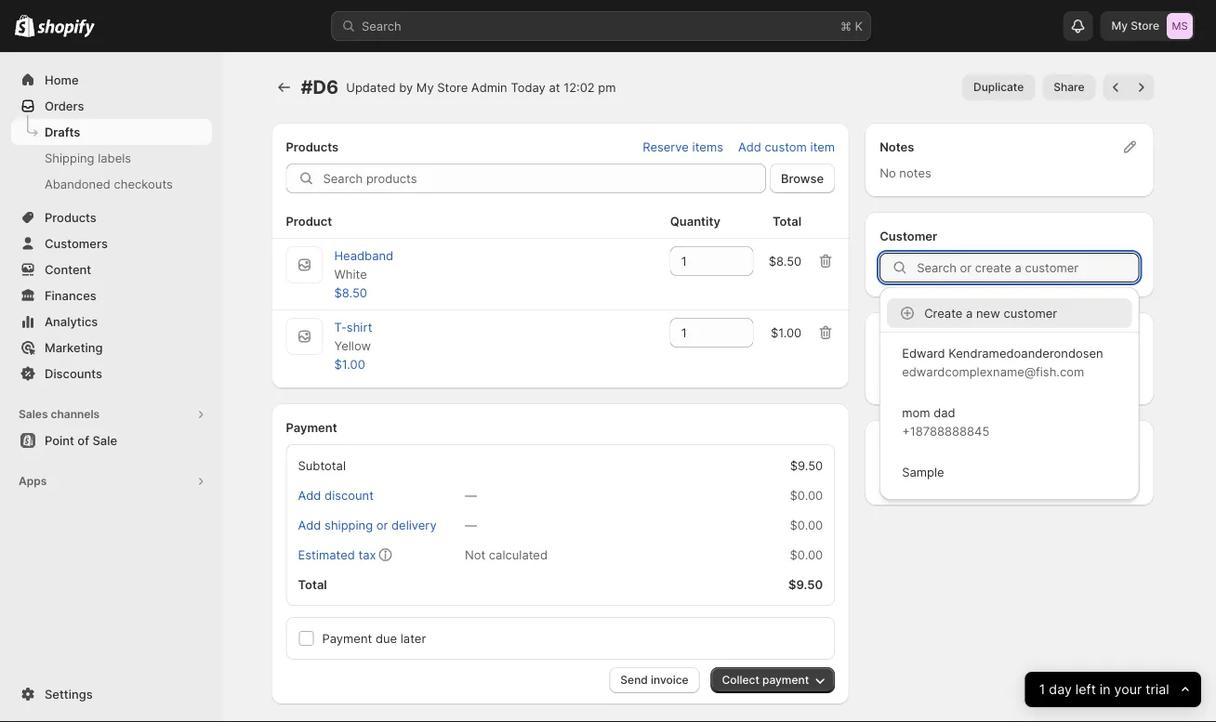 Task type: vqa. For each thing, say whether or not it's contained in the screenshot.
"Enter time" text field
no



Task type: describe. For each thing, give the bounding box(es) containing it.
headband white
[[334, 248, 393, 281]]

reserve
[[643, 139, 689, 154]]

shipping labels link
[[11, 145, 212, 171]]

$0.00 for add shipping or delivery
[[790, 518, 823, 532]]

at
[[549, 80, 560, 95]]

shipping labels
[[45, 151, 131, 165]]

later
[[401, 631, 426, 646]]

$1.00 inside button
[[334, 357, 365, 371]]

content
[[45, 262, 91, 277]]

— for add discount
[[465, 488, 477, 503]]

day
[[1049, 682, 1072, 698]]

— for add shipping or delivery
[[465, 518, 477, 532]]

sale
[[92, 433, 117, 448]]

mom
[[902, 405, 930, 420]]

1
[[1039, 682, 1045, 698]]

marketing link
[[11, 335, 212, 361]]

products link
[[11, 205, 212, 231]]

due
[[376, 631, 397, 646]]

yellow
[[334, 338, 371, 353]]

tags
[[880, 437, 908, 451]]

add discount
[[298, 488, 374, 503]]

add custom item
[[738, 139, 835, 154]]

collect payment
[[722, 674, 809, 687]]

content link
[[11, 257, 212, 283]]

no
[[880, 165, 896, 180]]

notes
[[880, 139, 914, 154]]

1 day left in your trial
[[1039, 682, 1169, 698]]

1 horizontal spatial store
[[1131, 19, 1159, 33]]

drafts
[[45, 125, 80, 139]]

custom
[[765, 139, 807, 154]]

pm
[[598, 80, 616, 95]]

add for add shipping or delivery
[[298, 518, 321, 532]]

not calculated
[[465, 548, 548, 562]]

or
[[376, 518, 388, 532]]

send invoice button
[[609, 668, 700, 694]]

1 day left in your trial button
[[1025, 672, 1201, 708]]

channels
[[51, 408, 100, 421]]

point of sale
[[45, 433, 117, 448]]

+18788888845
[[902, 424, 990, 438]]

orders link
[[11, 93, 212, 119]]

new
[[976, 306, 1000, 320]]

estimated tax button
[[287, 542, 387, 568]]

invoice
[[651, 674, 689, 687]]

shopify image
[[37, 19, 95, 38]]

headband link
[[334, 248, 393, 263]]

item
[[810, 139, 835, 154]]

⌘
[[840, 19, 852, 33]]

1 horizontal spatial total
[[773, 214, 802, 228]]

$9.50 for total
[[789, 577, 823, 592]]

add shipping or delivery button
[[287, 512, 448, 538]]

finances
[[45, 288, 96, 303]]

browse
[[781, 171, 824, 185]]

$8.50 button
[[323, 280, 378, 306]]

shipping
[[45, 151, 94, 165]]

primary market united states (usd $)
[[880, 355, 1006, 388]]

payment
[[762, 674, 809, 687]]

estimated tax
[[298, 548, 376, 562]]

estimated
[[298, 548, 355, 562]]

reserve items
[[643, 139, 723, 154]]

create a new customer
[[924, 306, 1057, 320]]

point of sale button
[[0, 428, 223, 454]]

share
[[1054, 80, 1085, 94]]

shipping
[[325, 518, 373, 532]]

⌘ k
[[840, 19, 863, 33]]

abandoned checkouts link
[[11, 171, 212, 197]]

#d6
[[301, 76, 339, 99]]

$0.00 for add discount
[[790, 488, 823, 503]]

settings
[[45, 687, 93, 701]]

discount
[[325, 488, 374, 503]]

quantity
[[670, 214, 720, 228]]

my store image
[[1167, 13, 1193, 39]]

$9.50 for subtotal
[[790, 458, 823, 473]]

analytics
[[45, 314, 98, 329]]

united
[[880, 374, 917, 388]]

(usd
[[961, 374, 991, 388]]

not
[[465, 548, 485, 562]]

reserve items button
[[631, 134, 734, 160]]

t-
[[334, 320, 347, 334]]

t-shirt link
[[334, 320, 372, 334]]

marketing
[[45, 340, 103, 355]]

admin
[[471, 80, 507, 95]]



Task type: locate. For each thing, give the bounding box(es) containing it.
products
[[286, 139, 339, 154], [45, 210, 97, 225]]

1 vertical spatial products
[[45, 210, 97, 225]]

0 vertical spatial payment
[[286, 420, 337, 435]]

sample
[[902, 465, 944, 479]]

edwardcomplexname@fish.com
[[902, 364, 1084, 379]]

payment for payment
[[286, 420, 337, 435]]

notes
[[899, 165, 931, 180]]

customer
[[1004, 306, 1057, 320]]

1 horizontal spatial $8.50
[[769, 254, 802, 268]]

total down estimated
[[298, 577, 327, 592]]

total
[[773, 214, 802, 228], [298, 577, 327, 592]]

0 vertical spatial my
[[1111, 19, 1128, 33]]

0 horizontal spatial products
[[45, 210, 97, 225]]

labels
[[98, 151, 131, 165]]

my
[[1111, 19, 1128, 33], [416, 80, 434, 95]]

checkouts
[[114, 177, 173, 191]]

1 horizontal spatial my
[[1111, 19, 1128, 33]]

discounts link
[[11, 361, 212, 387]]

0 vertical spatial products
[[286, 139, 339, 154]]

1 vertical spatial add
[[298, 488, 321, 503]]

share button
[[1043, 74, 1096, 100]]

$8.50 down browse button
[[769, 254, 802, 268]]

t-shirt yellow
[[334, 320, 372, 353]]

add custom item button
[[727, 134, 846, 160]]

add up estimated
[[298, 518, 321, 532]]

edward
[[902, 346, 945, 360]]

store inside #d6 updated by my store admin today at 12:02 pm
[[437, 80, 468, 95]]

$)
[[994, 374, 1006, 388]]

search
[[362, 19, 401, 33]]

0 horizontal spatial total
[[298, 577, 327, 592]]

add for add custom item
[[738, 139, 761, 154]]

2 $0.00 from the top
[[790, 518, 823, 532]]

add for add discount
[[298, 488, 321, 503]]

apps button
[[11, 469, 212, 495]]

2 vertical spatial $0.00
[[790, 548, 823, 562]]

0 vertical spatial $8.50
[[769, 254, 802, 268]]

1 vertical spatial payment
[[322, 631, 372, 646]]

my right by
[[416, 80, 434, 95]]

payment left due
[[322, 631, 372, 646]]

Search or create a customer text field
[[917, 253, 1139, 283]]

0 vertical spatial store
[[1131, 19, 1159, 33]]

tax
[[358, 548, 376, 562]]

$1.00 button
[[323, 351, 376, 377]]

$8.50 down white
[[334, 285, 367, 300]]

abandoned checkouts
[[45, 177, 173, 191]]

of
[[77, 433, 89, 448]]

subtotal
[[298, 458, 346, 473]]

0 horizontal spatial my
[[416, 80, 434, 95]]

delivery
[[391, 518, 437, 532]]

#d6 updated by my store admin today at 12:02 pm
[[301, 76, 616, 99]]

Search products text field
[[323, 164, 766, 193]]

0 vertical spatial add
[[738, 139, 761, 154]]

in
[[1100, 682, 1111, 698]]

discounts
[[45, 366, 102, 381]]

store
[[1131, 19, 1159, 33], [437, 80, 468, 95]]

sales
[[19, 408, 48, 421]]

my left my store image
[[1111, 19, 1128, 33]]

add shipping or delivery
[[298, 518, 437, 532]]

no notes
[[880, 165, 931, 180]]

trial
[[1146, 682, 1169, 698]]

kendramedoanderondosen
[[949, 346, 1103, 360]]

collect
[[722, 674, 760, 687]]

shopify image
[[15, 14, 35, 37]]

1 vertical spatial $0.00
[[790, 518, 823, 532]]

your
[[1115, 682, 1142, 698]]

add left 'custom' at the top right
[[738, 139, 761, 154]]

payment for payment due later
[[322, 631, 372, 646]]

products up customers
[[45, 210, 97, 225]]

1 — from the top
[[465, 488, 477, 503]]

1 vertical spatial my
[[416, 80, 434, 95]]

collect payment button
[[711, 668, 835, 694]]

calculated
[[489, 548, 548, 562]]

2 — from the top
[[465, 518, 477, 532]]

customers
[[45, 236, 108, 251]]

dad
[[934, 405, 955, 420]]

by
[[399, 80, 413, 95]]

my inside #d6 updated by my store admin today at 12:02 pm
[[416, 80, 434, 95]]

product
[[286, 214, 332, 228]]

list box containing create a new customer
[[880, 295, 1139, 493]]

0 vertical spatial $1.00
[[771, 325, 802, 340]]

—
[[465, 488, 477, 503], [465, 518, 477, 532]]

12:02
[[564, 80, 595, 95]]

payment up 'subtotal'
[[286, 420, 337, 435]]

1 vertical spatial $9.50
[[789, 577, 823, 592]]

0 vertical spatial $0.00
[[790, 488, 823, 503]]

add inside 'add discount' "button"
[[298, 488, 321, 503]]

2 vertical spatial add
[[298, 518, 321, 532]]

1 $0.00 from the top
[[790, 488, 823, 503]]

add down 'subtotal'
[[298, 488, 321, 503]]

send invoice
[[620, 674, 689, 687]]

store left my store image
[[1131, 19, 1159, 33]]

1 horizontal spatial $1.00
[[771, 325, 802, 340]]

None number field
[[670, 246, 726, 276], [670, 318, 726, 348], [670, 246, 726, 276], [670, 318, 726, 348]]

list box
[[880, 295, 1139, 493]]

abandoned
[[45, 177, 111, 191]]

0 horizontal spatial $8.50
[[334, 285, 367, 300]]

home
[[45, 73, 79, 87]]

$0.00
[[790, 488, 823, 503], [790, 518, 823, 532], [790, 548, 823, 562]]

shirt
[[347, 320, 372, 334]]

finances link
[[11, 283, 212, 309]]

duplicate
[[973, 80, 1024, 94]]

0 vertical spatial $9.50
[[790, 458, 823, 473]]

total down browse button
[[773, 214, 802, 228]]

market
[[880, 329, 921, 344]]

add inside add shipping or delivery button
[[298, 518, 321, 532]]

duplicate button
[[962, 74, 1035, 100]]

$1.00
[[771, 325, 802, 340], [334, 357, 365, 371]]

3 $0.00 from the top
[[790, 548, 823, 562]]

$8.50 inside button
[[334, 285, 367, 300]]

0 vertical spatial —
[[465, 488, 477, 503]]

1 vertical spatial $8.50
[[334, 285, 367, 300]]

1 vertical spatial $1.00
[[334, 357, 365, 371]]

market
[[928, 355, 968, 370]]

1 vertical spatial —
[[465, 518, 477, 532]]

add discount button
[[287, 483, 385, 509]]

store left admin at the top left of page
[[437, 80, 468, 95]]

1 vertical spatial store
[[437, 80, 468, 95]]

products down #d6 at the left top
[[286, 139, 339, 154]]

send
[[620, 674, 648, 687]]

home link
[[11, 67, 212, 93]]

payment due later
[[322, 631, 426, 646]]

analytics link
[[11, 309, 212, 335]]

point
[[45, 433, 74, 448]]

headband
[[334, 248, 393, 263]]

white
[[334, 267, 367, 281]]

1 vertical spatial total
[[298, 577, 327, 592]]

add inside add custom item button
[[738, 139, 761, 154]]

states
[[921, 374, 957, 388]]

0 horizontal spatial $1.00
[[334, 357, 365, 371]]

0 vertical spatial total
[[773, 214, 802, 228]]

1 horizontal spatial products
[[286, 139, 339, 154]]

orders
[[45, 99, 84, 113]]

sales channels button
[[11, 402, 212, 428]]

my store
[[1111, 19, 1159, 33]]

point of sale link
[[11, 428, 212, 454]]

settings link
[[11, 681, 212, 708]]

drafts link
[[11, 119, 212, 145]]

0 horizontal spatial store
[[437, 80, 468, 95]]



